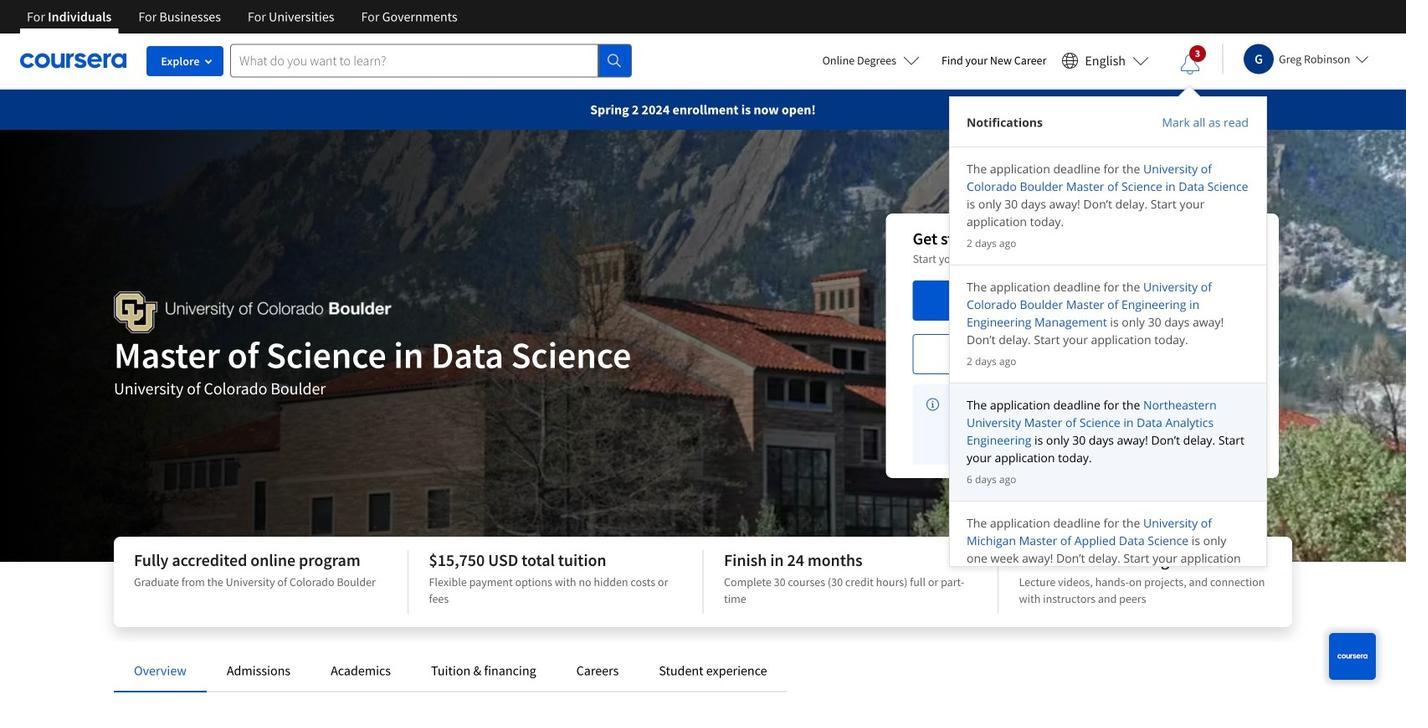 Task type: vqa. For each thing, say whether or not it's contained in the screenshot.
University of Colorado Boulder logo
yes



Task type: describe. For each thing, give the bounding box(es) containing it.
coursera image
[[20, 47, 126, 74]]



Task type: locate. For each thing, give the bounding box(es) containing it.
What do you want to learn? text field
[[230, 44, 599, 77]]

university of colorado boulder logo image
[[114, 291, 391, 333]]

None search field
[[230, 44, 632, 77]]

banner navigation
[[13, 0, 471, 33]]



